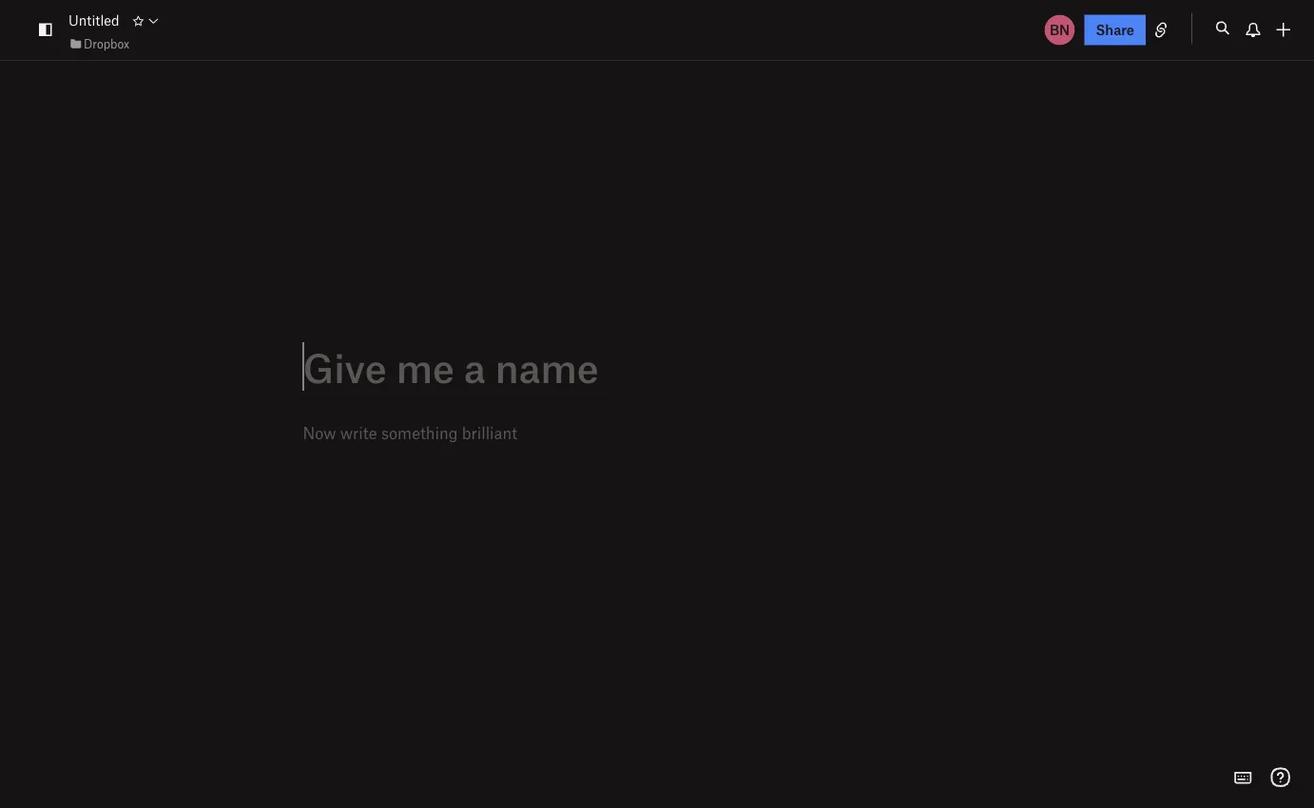 Task type: locate. For each thing, give the bounding box(es) containing it.
bn button
[[1043, 13, 1077, 47]]

untitled link
[[68, 10, 119, 31]]

heading
[[303, 344, 1012, 390]]

untitled
[[68, 12, 119, 29]]

dropbox link
[[68, 34, 130, 53]]



Task type: describe. For each thing, give the bounding box(es) containing it.
share button
[[1085, 15, 1146, 45]]

dropbox
[[84, 36, 130, 51]]

share
[[1096, 21, 1135, 38]]

bn
[[1050, 21, 1070, 38]]



Task type: vqa. For each thing, say whether or not it's contained in the screenshot.
Dropbox link
yes



